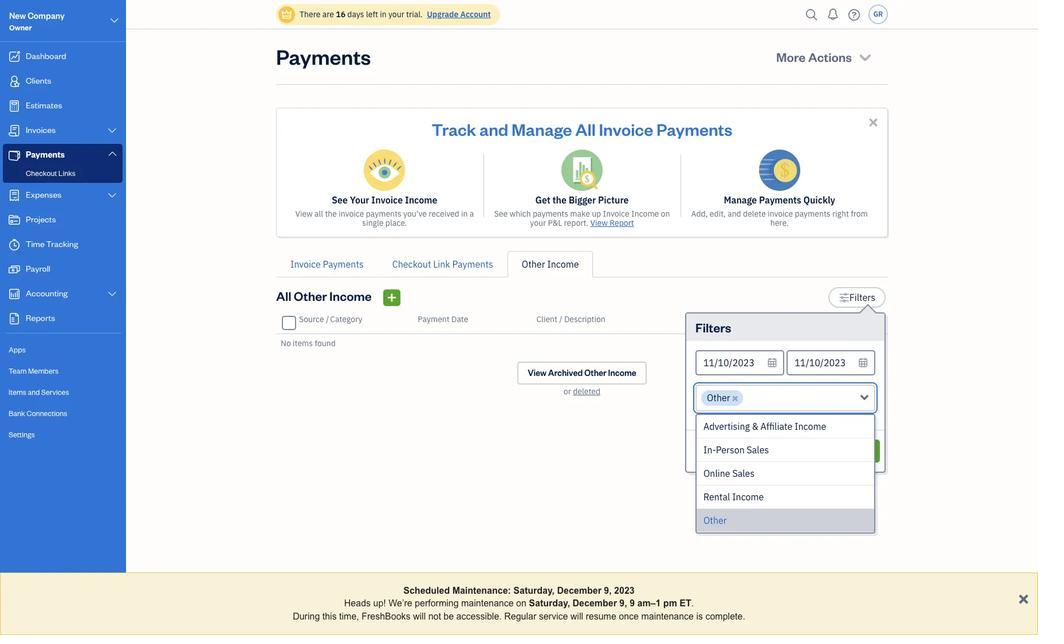 Task type: vqa. For each thing, say whether or not it's contained in the screenshot.
kendall's company owner
no



Task type: locate. For each thing, give the bounding box(es) containing it.
chevron large down image for accounting
[[107, 290, 118, 299]]

payment
[[418, 314, 450, 324]]

0 vertical spatial see
[[332, 194, 348, 206]]

1 horizontal spatial in
[[462, 209, 468, 219]]

see which payments make up invoice income on your p&l report.
[[495, 209, 670, 228]]

clients
[[26, 75, 51, 86]]

/ for category
[[326, 314, 329, 324]]

dashboard image
[[7, 51, 21, 62]]

payments inside manage payments quickly add, edit, and delete invoice payments right from here.
[[795, 209, 831, 219]]

found
[[315, 338, 336, 349]]

0 horizontal spatial maintenance
[[462, 599, 514, 608]]

payments down get
[[533, 209, 569, 219]]

the
[[553, 194, 567, 206], [325, 209, 337, 219]]

actions
[[809, 49, 853, 65]]

0 vertical spatial filters
[[850, 292, 876, 303]]

and inside manage payments quickly add, edit, and delete invoice payments right from here.
[[728, 209, 742, 219]]

invoice down your
[[339, 209, 364, 219]]

all up no
[[276, 288, 292, 304]]

0 horizontal spatial and
[[28, 388, 40, 397]]

and right 'track'
[[480, 118, 509, 140]]

go to help image
[[846, 6, 864, 23]]

on left add,
[[661, 209, 670, 219]]

chevron large down image down checkout links link
[[107, 191, 118, 200]]

new
[[9, 10, 26, 21]]

0 horizontal spatial payments
[[366, 209, 402, 219]]

checkout inside 'link'
[[393, 259, 431, 270]]

payments down quickly
[[795, 209, 831, 219]]

checkout inside main element
[[26, 169, 57, 178]]

0 vertical spatial in
[[380, 9, 387, 19]]

other button
[[696, 385, 876, 412]]

2 vertical spatial and
[[28, 388, 40, 397]]

invoice image
[[7, 125, 21, 136]]

0 vertical spatial and
[[480, 118, 509, 140]]

1 / from the left
[[326, 314, 329, 324]]

filters up "start date in mm/dd/yyyy format" text box
[[696, 319, 732, 335]]

in right left
[[380, 9, 387, 19]]

1 vertical spatial the
[[325, 209, 337, 219]]

view archived other income
[[528, 367, 637, 378]]

single
[[362, 218, 384, 228]]

chevron large down image inside the payments link
[[107, 149, 118, 158]]

accounting
[[26, 288, 68, 299]]

invoice inside manage payments quickly add, edit, and delete invoice payments right from here.
[[768, 209, 794, 219]]

invoice inside see your invoice income view all the invoice payments you've received in a single place.
[[339, 209, 364, 219]]

1 horizontal spatial all
[[576, 118, 596, 140]]

will left not
[[413, 612, 426, 621]]

invoice right delete
[[768, 209, 794, 219]]

None search field
[[746, 390, 760, 404]]

view left all
[[295, 209, 313, 219]]

1 vertical spatial chevron large down image
[[107, 191, 118, 200]]

Start date in MM/DD/YYYY format text field
[[696, 350, 785, 376]]

chevron large down image
[[107, 149, 118, 158], [107, 191, 118, 200], [107, 290, 118, 299]]

other income link
[[508, 251, 594, 277]]

complete.
[[706, 612, 746, 621]]

1 horizontal spatial the
[[553, 194, 567, 206]]

1 invoice from the left
[[339, 209, 364, 219]]

bank connections link
[[3, 404, 123, 424]]

1 vertical spatial manage
[[724, 194, 757, 206]]

0 horizontal spatial /
[[326, 314, 329, 324]]

view left archived
[[528, 367, 547, 378]]

1 horizontal spatial view
[[528, 367, 547, 378]]

0 vertical spatial chevron large down image
[[107, 149, 118, 158]]

from
[[851, 209, 868, 219]]

chevron large down image
[[109, 14, 120, 28], [107, 126, 118, 135]]

filters inside dropdown button
[[850, 292, 876, 303]]

payment image
[[7, 150, 21, 161]]

your left p&l in the top of the page
[[530, 218, 546, 228]]

1 horizontal spatial and
[[480, 118, 509, 140]]

0 vertical spatial maintenance
[[462, 599, 514, 608]]

members
[[28, 366, 59, 376]]

1 vertical spatial sales
[[733, 468, 755, 479]]

1 horizontal spatial /
[[560, 314, 563, 324]]

upgrade account link
[[425, 9, 491, 19]]

get
[[536, 194, 551, 206]]

2 / from the left
[[560, 314, 563, 324]]

view inside view archived other income 'link'
[[528, 367, 547, 378]]

1 horizontal spatial will
[[571, 612, 584, 621]]

0 vertical spatial 9,
[[604, 586, 612, 596]]

account
[[461, 9, 491, 19]]

your left trial.
[[389, 9, 405, 19]]

or deleted
[[564, 386, 601, 397]]

and inside items and services link
[[28, 388, 40, 397]]

see for which
[[495, 209, 508, 219]]

and right items at bottom left
[[28, 388, 40, 397]]

chevron large down image down "payroll" link
[[107, 290, 118, 299]]

list box
[[697, 415, 875, 533]]

received
[[429, 209, 460, 219]]

0 vertical spatial december
[[558, 586, 602, 596]]

all
[[576, 118, 596, 140], [276, 288, 292, 304]]

crown image
[[281, 8, 293, 20]]

0 horizontal spatial checkout
[[26, 169, 57, 178]]

1 will from the left
[[413, 612, 426, 621]]

1 horizontal spatial filters
[[850, 292, 876, 303]]

other inside other income link
[[522, 259, 545, 270]]

checkout up expenses
[[26, 169, 57, 178]]

payments inside manage payments quickly add, edit, and delete invoice payments right from here.
[[760, 194, 802, 206]]

notifications image
[[824, 3, 843, 26]]

9, left 9 on the right bottom of the page
[[620, 599, 628, 608]]

view
[[295, 209, 313, 219], [591, 218, 608, 228], [528, 367, 547, 378]]

1 vertical spatial filters
[[696, 319, 732, 335]]

and for services
[[28, 388, 40, 397]]

1 chevron large down image from the top
[[107, 149, 118, 158]]

2 horizontal spatial payments
[[795, 209, 831, 219]]

End date in MM/DD/YYYY format text field
[[787, 350, 876, 376]]

checkout link payments
[[393, 259, 493, 270]]

1 horizontal spatial on
[[661, 209, 670, 219]]

report
[[610, 218, 634, 228]]

main element
[[0, 0, 155, 635]]

1 vertical spatial your
[[530, 218, 546, 228]]

see inside see your invoice income view all the invoice payments you've received in a single place.
[[332, 194, 348, 206]]

1 horizontal spatial see
[[495, 209, 508, 219]]

2 horizontal spatial and
[[728, 209, 742, 219]]

manage
[[512, 118, 572, 140], [724, 194, 757, 206]]

payments inside the "see which payments make up invoice income on your p&l report."
[[533, 209, 569, 219]]

/ right source on the left of page
[[326, 314, 329, 324]]

see left which
[[495, 209, 508, 219]]

all
[[315, 209, 323, 219]]

0 horizontal spatial invoice
[[339, 209, 364, 219]]

will right service
[[571, 612, 584, 621]]

payments down your
[[366, 209, 402, 219]]

&
[[753, 421, 759, 432]]

filters button
[[829, 287, 886, 308]]

services
[[41, 388, 69, 397]]

get the bigger picture
[[536, 194, 629, 206]]

chevrondown image
[[858, 49, 874, 65]]

view inside see your invoice income view all the invoice payments you've received in a single place.
[[295, 209, 313, 219]]

and
[[480, 118, 509, 140], [728, 209, 742, 219], [28, 388, 40, 397]]

invoice
[[339, 209, 364, 219], [768, 209, 794, 219]]

view right make
[[591, 218, 608, 228]]

0 vertical spatial manage
[[512, 118, 572, 140]]

chevron large down image up checkout links link
[[107, 149, 118, 158]]

0 horizontal spatial on
[[517, 599, 527, 608]]

performing
[[415, 599, 459, 608]]

sales down &
[[747, 444, 770, 456]]

0 horizontal spatial will
[[413, 612, 426, 621]]

0 vertical spatial chevron large down image
[[109, 14, 120, 28]]

picture
[[599, 194, 629, 206]]

we're
[[389, 599, 413, 608]]

payments for add,
[[795, 209, 831, 219]]

9, left 2023
[[604, 586, 612, 596]]

2 chevron large down image from the top
[[107, 191, 118, 200]]

0 vertical spatial saturday,
[[514, 586, 555, 596]]

or
[[564, 386, 571, 397]]

the right get
[[553, 194, 567, 206]]

income inside see your invoice income view all the invoice payments you've received in a single place.
[[405, 194, 438, 206]]

0 vertical spatial on
[[661, 209, 670, 219]]

0 vertical spatial your
[[389, 9, 405, 19]]

2 invoice from the left
[[768, 209, 794, 219]]

on inside the "see which payments make up invoice income on your p&l report."
[[661, 209, 670, 219]]

saturday, up service
[[529, 599, 570, 608]]

date
[[452, 314, 469, 324]]

0 horizontal spatial the
[[325, 209, 337, 219]]

2023
[[615, 586, 635, 596]]

0 horizontal spatial your
[[389, 9, 405, 19]]

accounting link
[[3, 283, 123, 306]]

saturday, up regular
[[514, 586, 555, 596]]

settings
[[9, 430, 35, 439]]

the right all
[[325, 209, 337, 219]]

other down the rental
[[704, 515, 727, 526]]

0 horizontal spatial see
[[332, 194, 348, 206]]

maintenance
[[462, 599, 514, 608], [642, 612, 694, 621]]

3 payments from the left
[[795, 209, 831, 219]]

all up get the bigger picture
[[576, 118, 596, 140]]

owner
[[9, 23, 32, 32]]

payment date
[[418, 314, 469, 324]]

items and services link
[[3, 382, 123, 402]]

maintenance down maintenance:
[[462, 599, 514, 608]]

1 horizontal spatial your
[[530, 218, 546, 228]]

manage payments quickly image
[[759, 150, 801, 191]]

chevron large down image for expenses
[[107, 191, 118, 200]]

archived
[[549, 367, 583, 378]]

p&l
[[548, 218, 563, 228]]

affiliate
[[761, 421, 793, 432]]

delete
[[744, 209, 766, 219]]

right
[[833, 209, 850, 219]]

in left a
[[462, 209, 468, 219]]

see left your
[[332, 194, 348, 206]]

1 horizontal spatial payments
[[533, 209, 569, 219]]

0 horizontal spatial all
[[276, 288, 292, 304]]

chevron large down image for payments
[[107, 149, 118, 158]]

view for view report
[[591, 218, 608, 228]]

1 horizontal spatial invoice
[[768, 209, 794, 219]]

1 horizontal spatial maintenance
[[642, 612, 694, 621]]

your inside the "see which payments make up invoice income on your p&l report."
[[530, 218, 546, 228]]

0 vertical spatial checkout
[[26, 169, 57, 178]]

3 chevron large down image from the top
[[107, 290, 118, 299]]

payments inside main element
[[26, 149, 65, 160]]

maintenance down pm
[[642, 612, 694, 621]]

1 vertical spatial and
[[728, 209, 742, 219]]

december
[[558, 586, 602, 596], [573, 599, 617, 608]]

sales down clear button
[[733, 468, 755, 479]]

0 horizontal spatial manage
[[512, 118, 572, 140]]

invoice for your
[[339, 209, 364, 219]]

bigger
[[569, 194, 596, 206]]

in-
[[704, 444, 717, 456]]

0 vertical spatial all
[[576, 118, 596, 140]]

checkout left link
[[393, 259, 431, 270]]

in inside see your invoice income view all the invoice payments you've received in a single place.
[[462, 209, 468, 219]]

2 vertical spatial chevron large down image
[[107, 290, 118, 299]]

1 horizontal spatial checkout
[[393, 259, 431, 270]]

see your invoice income view all the invoice payments you've received in a single place.
[[295, 194, 474, 228]]

add new other income entry image
[[387, 291, 397, 305]]

online sales
[[704, 468, 755, 479]]

chevron large down image inside 'expenses' 'link'
[[107, 191, 118, 200]]

payments inside see your invoice income view all the invoice payments you've received in a single place.
[[366, 209, 402, 219]]

estimates link
[[3, 95, 123, 118]]

client image
[[7, 76, 21, 87]]

2 will from the left
[[571, 612, 584, 621]]

0 horizontal spatial view
[[295, 209, 313, 219]]

2 payments from the left
[[533, 209, 569, 219]]

other inside list box
[[704, 515, 727, 526]]

1 payments from the left
[[366, 209, 402, 219]]

1 vertical spatial on
[[517, 599, 527, 608]]

/ right client
[[560, 314, 563, 324]]

days
[[348, 9, 364, 19]]

upgrade
[[427, 9, 459, 19]]

income
[[405, 194, 438, 206], [632, 209, 659, 219], [548, 259, 579, 270], [330, 288, 372, 304], [609, 367, 637, 378], [795, 421, 827, 432], [733, 491, 764, 503]]

on
[[661, 209, 670, 219], [517, 599, 527, 608]]

1 vertical spatial 9,
[[620, 599, 628, 608]]

other up deleted
[[585, 367, 607, 378]]

payroll
[[26, 263, 50, 274]]

are
[[323, 9, 334, 19]]

1 vertical spatial maintenance
[[642, 612, 694, 621]]

rental income
[[704, 491, 764, 503]]

manage payments quickly add, edit, and delete invoice payments right from here.
[[692, 194, 868, 228]]

and right edit,
[[728, 209, 742, 219]]

other up advertising
[[707, 392, 731, 404]]

service
[[539, 612, 568, 621]]

no
[[281, 338, 291, 349]]

on up regular
[[517, 599, 527, 608]]

see your invoice income image
[[364, 150, 406, 191]]

is
[[697, 612, 703, 621]]

1 horizontal spatial manage
[[724, 194, 757, 206]]

other down which
[[522, 259, 545, 270]]

more
[[777, 49, 806, 65]]

2 horizontal spatial view
[[591, 218, 608, 228]]

advertising & affiliate income
[[704, 421, 827, 432]]

1 vertical spatial all
[[276, 288, 292, 304]]

filters
[[850, 292, 876, 303], [696, 319, 732, 335]]

scheduled maintenance: saturday, december 9, 2023 heads up! we're performing maintenance on saturday, december 9, 9 am–1 pm et . during this time, freshbooks will not be accessible. regular service will resume once maintenance is complete.
[[293, 586, 746, 621]]

filters up amount at right
[[850, 292, 876, 303]]

1 vertical spatial in
[[462, 209, 468, 219]]

1 vertical spatial see
[[495, 209, 508, 219]]

1 vertical spatial checkout
[[393, 259, 431, 270]]

gr
[[874, 10, 884, 18]]

see inside the "see which payments make up invoice income on your p&l report."
[[495, 209, 508, 219]]

expense image
[[7, 190, 21, 201]]



Task type: describe. For each thing, give the bounding box(es) containing it.
settings link
[[3, 425, 123, 445]]

up!
[[373, 599, 386, 608]]

items and services
[[9, 388, 69, 397]]

payment date button
[[418, 314, 469, 324]]

gr button
[[869, 5, 889, 24]]

0 vertical spatial sales
[[747, 444, 770, 456]]

1 vertical spatial chevron large down image
[[107, 126, 118, 135]]

none search field inside other dropdown button
[[746, 390, 760, 404]]

0 horizontal spatial in
[[380, 9, 387, 19]]

other inside other dropdown button
[[707, 392, 731, 404]]

× dialog
[[0, 573, 1039, 635]]

report image
[[7, 313, 21, 324]]

time,
[[339, 612, 359, 621]]

checkout link payments link
[[378, 251, 508, 277]]

source
[[299, 314, 324, 324]]

reports
[[26, 312, 55, 323]]

estimate image
[[7, 100, 21, 112]]

search image
[[803, 6, 822, 23]]

there are 16 days left in your trial. upgrade account
[[300, 9, 491, 19]]

company
[[28, 10, 65, 21]]

other up source on the left of page
[[294, 288, 327, 304]]

income inside the "see which payments make up invoice income on your p&l report."
[[632, 209, 659, 219]]

in-person sales
[[704, 444, 770, 456]]

expenses link
[[3, 184, 123, 208]]

the inside see your invoice income view all the invoice payments you've received in a single place.
[[325, 209, 337, 219]]

view archived other income link
[[518, 362, 647, 385]]

report.
[[564, 218, 589, 228]]

team members
[[9, 366, 59, 376]]

deleted
[[573, 386, 601, 397]]

expenses
[[26, 189, 61, 200]]

regular
[[505, 612, 537, 621]]

1 vertical spatial saturday,
[[529, 599, 570, 608]]

1 horizontal spatial 9,
[[620, 599, 628, 608]]

accessible.
[[457, 612, 502, 621]]

other inside view archived other income 'link'
[[585, 367, 607, 378]]

your
[[350, 194, 370, 206]]

invoice for payments
[[768, 209, 794, 219]]

/ for description
[[560, 314, 563, 324]]

16
[[336, 9, 346, 19]]

up
[[592, 209, 602, 219]]

0 horizontal spatial 9,
[[604, 586, 612, 596]]

et
[[680, 599, 692, 608]]

be
[[444, 612, 454, 621]]

items
[[293, 338, 313, 349]]

invoice payments
[[291, 259, 364, 270]]

invoices
[[26, 124, 56, 135]]

source / category
[[299, 314, 363, 324]]

payments for income
[[366, 209, 402, 219]]

category
[[330, 314, 363, 324]]

list box containing advertising & affiliate income
[[697, 415, 875, 533]]

you've
[[404, 209, 427, 219]]

close image
[[867, 116, 881, 129]]

amount
[[855, 314, 884, 324]]

team members link
[[3, 361, 123, 381]]

description
[[565, 314, 606, 324]]

0 vertical spatial the
[[553, 194, 567, 206]]

settings image
[[840, 291, 850, 304]]

invoice inside see your invoice income view all the invoice payments you've received in a single place.
[[372, 194, 403, 206]]

payments inside 'link'
[[453, 259, 493, 270]]

bank connections
[[9, 409, 67, 418]]

track
[[432, 118, 477, 140]]

checkout for checkout links
[[26, 169, 57, 178]]

checkout links
[[26, 169, 76, 178]]

freshbooks
[[362, 612, 411, 621]]

×
[[1019, 587, 1030, 608]]

resume
[[586, 612, 617, 621]]

dashboard link
[[3, 45, 123, 69]]

other income
[[522, 259, 579, 270]]

here.
[[771, 218, 789, 228]]

invoice inside the "see which payments make up invoice income on your p&l report."
[[603, 209, 630, 219]]

edit,
[[710, 209, 726, 219]]

see for your
[[332, 194, 348, 206]]

chart image
[[7, 288, 21, 300]]

time
[[26, 238, 45, 249]]

all other income
[[276, 288, 372, 304]]

a
[[470, 209, 474, 219]]

0 horizontal spatial filters
[[696, 319, 732, 335]]

team
[[9, 366, 27, 376]]

new company owner
[[9, 10, 65, 32]]

apps link
[[3, 340, 123, 360]]

which
[[510, 209, 531, 219]]

am–1
[[638, 599, 661, 608]]

× button
[[1019, 587, 1030, 608]]

rental
[[704, 491, 731, 503]]

manage inside manage payments quickly add, edit, and delete invoice payments right from here.
[[724, 194, 757, 206]]

tracking
[[46, 238, 78, 249]]

view for view archived other income
[[528, 367, 547, 378]]

projects link
[[3, 209, 123, 232]]

money image
[[7, 264, 21, 275]]

there
[[300, 9, 321, 19]]

get the bigger picture image
[[562, 150, 603, 191]]

scheduled
[[404, 586, 450, 596]]

income inside 'link'
[[609, 367, 637, 378]]

no items found
[[281, 338, 336, 349]]

pm
[[664, 599, 678, 608]]

more actions button
[[767, 43, 884, 71]]

left
[[366, 9, 378, 19]]

.
[[692, 599, 694, 608]]

track and manage all invoice payments
[[432, 118, 733, 140]]

project image
[[7, 214, 21, 226]]

1 vertical spatial december
[[573, 599, 617, 608]]

on inside the scheduled maintenance: saturday, december 9, 2023 heads up! we're performing maintenance on saturday, december 9, 9 am–1 pm et . during this time, freshbooks will not be accessible. regular service will resume once maintenance is complete.
[[517, 599, 527, 608]]

payments link
[[3, 144, 123, 166]]

links
[[59, 169, 76, 178]]

make
[[571, 209, 590, 219]]

checkout for checkout link payments
[[393, 259, 431, 270]]

amount button
[[855, 314, 884, 324]]

apps
[[9, 345, 26, 354]]

clear
[[728, 444, 754, 457]]

projects
[[26, 214, 56, 225]]

deleted link
[[573, 386, 601, 397]]

checkout links link
[[5, 166, 120, 180]]

and for manage
[[480, 118, 509, 140]]

timer image
[[7, 239, 21, 251]]

9
[[630, 599, 635, 608]]



